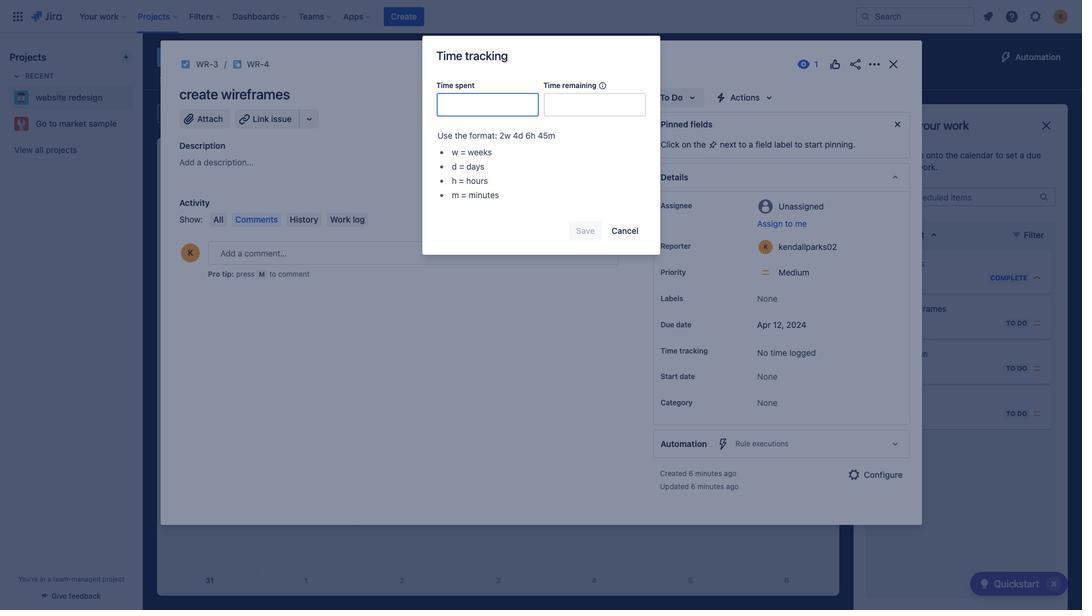Task type: locate. For each thing, give the bounding box(es) containing it.
1 vertical spatial wr-4
[[892, 319, 913, 328]]

2024 right 12,
[[787, 320, 807, 330]]

date down 'drag'
[[866, 162, 883, 172]]

= right the d
[[459, 161, 465, 171]]

0 vertical spatial date
[[866, 162, 883, 172]]

create button
[[384, 7, 425, 26]]

m
[[259, 270, 265, 278]]

1 vertical spatial medium image
[[1033, 364, 1042, 373]]

medium image up medium icon
[[1033, 364, 1042, 373]]

3 down 29 "row"
[[496, 577, 501, 585]]

fri
[[685, 148, 697, 157]]

3 none from the top
[[758, 398, 778, 408]]

0 vertical spatial 4
[[264, 59, 270, 69]]

grid
[[162, 138, 835, 610]]

create inside dialog
[[180, 86, 218, 102]]

2 none from the top
[[758, 372, 778, 382]]

wireframes up link
[[221, 86, 290, 102]]

5 inside grid
[[689, 577, 693, 585]]

1 horizontal spatial automation
[[1016, 52, 1062, 62]]

menu bar
[[208, 213, 371, 227]]

0 horizontal spatial wireframes
[[221, 86, 290, 102]]

1 vertical spatial to do
[[1007, 364, 1028, 372]]

redesign up board
[[233, 49, 288, 65]]

1 for 1 link to the right
[[689, 164, 693, 173]]

3 to do from the top
[[1007, 410, 1028, 417]]

1 horizontal spatial create wireframes
[[878, 304, 947, 314]]

0 horizontal spatial create wireframes
[[180, 86, 290, 102]]

quickstart
[[995, 579, 1040, 589]]

analyze
[[590, 266, 621, 276]]

0 horizontal spatial 5
[[689, 577, 693, 585]]

column header
[[258, 138, 354, 159]]

website redesign up board
[[181, 49, 288, 65]]

1 to from the top
[[1007, 319, 1016, 327]]

time tracking down 15 link
[[661, 347, 708, 355]]

create down wr-1 link
[[878, 304, 902, 314]]

wed link
[[488, 138, 509, 159]]

0 vertical spatial automation
[[1016, 52, 1062, 62]]

18 cell
[[258, 407, 354, 489]]

0 vertical spatial do
[[1018, 319, 1028, 327]]

details element
[[653, 163, 911, 192]]

2 for top 2 link
[[785, 164, 790, 173]]

2024 up the use the format: 2w 4d 6h 45m
[[485, 108, 507, 118]]

to inside button
[[786, 218, 793, 229]]

use the format: 2w 4d 6h 45m
[[438, 130, 556, 140]]

2 vertical spatial 2
[[400, 577, 405, 585]]

minutes inside w = weeks d = days h = hours m = minutes
[[469, 190, 500, 200]]

the right on
[[694, 139, 707, 149]]

1 vertical spatial tracking
[[680, 347, 708, 355]]

wr- up board
[[196, 59, 213, 69]]

to
[[49, 118, 57, 129], [739, 139, 747, 149], [795, 139, 803, 149], [997, 150, 1004, 160], [786, 218, 793, 229], [270, 270, 276, 279]]

wr-6
[[892, 409, 913, 418]]

11 cell
[[258, 324, 354, 407]]

menu bar inside create wireframes dialog
[[208, 213, 371, 227]]

tracking up pages
[[465, 49, 508, 63]]

onto
[[927, 150, 944, 160]]

ago down 'rule'
[[725, 469, 737, 478]]

the inside create wireframes dialog
[[694, 139, 707, 149]]

your down item
[[899, 162, 915, 172]]

set
[[1006, 150, 1018, 160]]

time
[[771, 348, 788, 358]]

menu bar containing all
[[208, 213, 371, 227]]

2 horizontal spatial 2
[[785, 164, 790, 173]]

2 do from the top
[[1018, 364, 1028, 372]]

to do for create wireframes
[[1007, 319, 1028, 327]]

date up 15
[[677, 320, 692, 329]]

1 vertical spatial your
[[899, 162, 915, 172]]

start
[[805, 139, 823, 149]]

0 horizontal spatial time tracking
[[437, 49, 508, 63]]

due date
[[661, 320, 692, 329]]

to do
[[1007, 319, 1028, 327], [1007, 364, 1028, 372], [1007, 410, 1028, 417]]

1 vertical spatial 1
[[908, 274, 911, 282]]

0 horizontal spatial your
[[899, 162, 915, 172]]

go to market sample link
[[10, 112, 129, 136]]

0 vertical spatial create
[[180, 86, 218, 102]]

wr- down define goals
[[892, 274, 908, 282]]

3 link up pro
[[200, 242, 219, 261]]

6 row from the top
[[162, 571, 835, 610]]

2 link
[[778, 160, 797, 179], [393, 572, 412, 591]]

date right start
[[680, 372, 696, 381]]

0 vertical spatial 6 link
[[489, 242, 508, 261]]

=
[[461, 147, 466, 157], [459, 161, 465, 171], [459, 176, 464, 186], [462, 190, 467, 200]]

the right "onto"
[[946, 150, 959, 160]]

1 vertical spatial none
[[758, 372, 778, 382]]

0 vertical spatial 1 link
[[681, 160, 701, 179]]

2024
[[485, 108, 507, 118], [787, 320, 807, 330]]

Search field
[[857, 7, 976, 26]]

28
[[494, 164, 503, 173]]

work log
[[330, 214, 365, 224]]

wr- down brand design
[[892, 364, 908, 373]]

to for a/b testing
[[1007, 410, 1016, 417]]

1 horizontal spatial wireframes
[[905, 304, 947, 314]]

cancel
[[612, 226, 639, 236]]

5
[[908, 364, 912, 373], [689, 577, 693, 585]]

link issue button
[[235, 110, 300, 129]]

m
[[452, 190, 459, 200]]

1 vertical spatial ago
[[727, 482, 739, 491]]

row
[[162, 138, 835, 159], [162, 160, 835, 242], [162, 242, 835, 324], [162, 324, 835, 407], [162, 407, 835, 489], [162, 571, 835, 610]]

row containing sun
[[162, 138, 835, 159]]

3 to from the top
[[1007, 410, 1016, 417]]

1 vertical spatial website
[[36, 92, 66, 102]]

2 vertical spatial to do
[[1007, 410, 1028, 417]]

tab
[[275, 69, 315, 90]]

2 to from the top
[[1007, 364, 1016, 372]]

medium image down high icon
[[1033, 319, 1042, 328]]

wr-4 right board 'link'
[[247, 59, 270, 69]]

do for brand design
[[1018, 364, 1028, 372]]

0 horizontal spatial 2
[[400, 577, 405, 585]]

0 vertical spatial ago
[[725, 469, 737, 478]]

a right the set
[[1021, 150, 1025, 160]]

2 medium image from the top
[[1033, 364, 1042, 373]]

0 vertical spatial 1
[[689, 164, 693, 173]]

None field
[[438, 94, 538, 115], [545, 94, 645, 115], [438, 94, 538, 115], [545, 94, 645, 115]]

29 link
[[681, 489, 701, 508]]

drag each item onto the calendar to set a due date for your work.
[[866, 150, 1042, 172]]

website up board
[[181, 49, 230, 65]]

1 horizontal spatial 1
[[689, 164, 693, 173]]

1 vertical spatial redesign
[[68, 92, 103, 102]]

format:
[[470, 130, 498, 140]]

16 link
[[778, 325, 797, 344]]

1 horizontal spatial 2
[[583, 266, 588, 276]]

wr- right board 'link'
[[247, 59, 264, 69]]

0 horizontal spatial automation
[[661, 439, 708, 449]]

1 do from the top
[[1018, 319, 1028, 327]]

website down recent
[[36, 92, 66, 102]]

0 vertical spatial 2
[[785, 164, 790, 173]]

create
[[391, 11, 417, 21]]

0 vertical spatial none
[[758, 294, 778, 304]]

1 horizontal spatial website redesign
[[181, 49, 288, 65]]

date
[[866, 162, 883, 172], [677, 320, 692, 329], [680, 372, 696, 381]]

0 horizontal spatial wr-4 link
[[247, 57, 270, 71]]

wr- down a/b testing
[[892, 409, 908, 418]]

0 horizontal spatial redesign
[[68, 92, 103, 102]]

6
[[496, 247, 501, 256], [908, 409, 913, 418], [689, 469, 694, 478], [692, 482, 696, 491], [785, 577, 790, 585]]

0 horizontal spatial create
[[180, 86, 218, 102]]

your left 'work'
[[918, 118, 942, 132]]

work.
[[918, 162, 939, 172]]

to right go
[[49, 118, 57, 129]]

wr- up brand design
[[892, 319, 908, 328]]

1 row from the top
[[162, 138, 835, 159]]

a inside drag each item onto the calendar to set a due date for your work.
[[1021, 150, 1025, 160]]

medium image
[[1033, 319, 1042, 328], [1033, 364, 1042, 373]]

0 horizontal spatial tracking
[[465, 49, 508, 63]]

search image
[[861, 12, 871, 21]]

1 vertical spatial time tracking
[[661, 347, 708, 355]]

add people image
[[306, 107, 320, 121]]

0 vertical spatial wr-4
[[247, 59, 270, 69]]

0 horizontal spatial 4
[[264, 59, 270, 69]]

a right in
[[48, 575, 51, 583]]

0 vertical spatial to
[[1007, 319, 1016, 327]]

2 horizontal spatial the
[[946, 150, 959, 160]]

current
[[624, 266, 654, 276]]

your inside drag each item onto the calendar to set a due date for your work.
[[899, 162, 915, 172]]

the right the use
[[455, 130, 468, 140]]

2w
[[500, 130, 511, 140]]

to
[[1007, 319, 1016, 327], [1007, 364, 1016, 372], [1007, 410, 1016, 417]]

0 vertical spatial tracking
[[465, 49, 508, 63]]

2 horizontal spatial 4
[[908, 319, 913, 328]]

0 horizontal spatial 6 link
[[489, 242, 508, 261]]

automation right automation image
[[1016, 52, 1062, 62]]

0 horizontal spatial 1 link
[[297, 572, 316, 591]]

2 to do from the top
[[1007, 364, 1028, 372]]

give feedback button
[[35, 586, 108, 606]]

issues link
[[567, 69, 597, 90]]

1 vertical spatial do
[[1018, 364, 1028, 372]]

days
[[467, 161, 485, 171]]

minutes right updated
[[698, 482, 725, 491]]

0 vertical spatial 2024
[[485, 108, 507, 118]]

29
[[686, 494, 696, 503]]

redesign up the go to market sample in the left top of the page
[[68, 92, 103, 102]]

do for create wireframes
[[1018, 319, 1028, 327]]

0 horizontal spatial 2 link
[[393, 572, 412, 591]]

1 medium image from the top
[[1033, 319, 1042, 328]]

tab list
[[150, 69, 795, 90]]

remaining
[[563, 81, 597, 90]]

0 horizontal spatial 3 link
[[200, 242, 219, 261]]

primary element
[[7, 0, 847, 33]]

none up executions
[[758, 398, 778, 408]]

0 vertical spatial wireframes
[[221, 86, 290, 102]]

complete
[[991, 274, 1028, 282]]

go
[[36, 118, 47, 129]]

time tracking inside dialog
[[437, 49, 508, 63]]

2 vertical spatial none
[[758, 398, 778, 408]]

wr-6 link
[[892, 409, 913, 419]]

2 for the leftmost 2 link
[[400, 577, 405, 585]]

for
[[886, 162, 896, 172]]

issue
[[271, 114, 292, 124]]

forms link
[[426, 69, 455, 90]]

unscheduled
[[670, 108, 722, 118]]

12 cell
[[354, 324, 451, 407]]

create banner
[[0, 0, 1083, 33]]

to left the set
[[997, 150, 1004, 160]]

no time logged
[[758, 348, 817, 358]]

website
[[181, 49, 230, 65], [36, 92, 66, 102]]

0 vertical spatial 5
[[908, 364, 912, 373]]

3 do from the top
[[1018, 410, 1028, 417]]

a left field
[[749, 139, 754, 149]]

2 vertical spatial to
[[1007, 410, 1016, 417]]

create up search calendar text box
[[180, 86, 218, 102]]

due
[[1027, 150, 1042, 160]]

2 horizontal spatial 1
[[908, 274, 911, 282]]

forms
[[428, 74, 453, 85]]

1
[[689, 164, 693, 173], [908, 274, 911, 282], [304, 577, 308, 585]]

1 horizontal spatial 3 link
[[489, 572, 508, 591]]

1 to do from the top
[[1007, 319, 1028, 327]]

1 for the bottom 1 link
[[304, 577, 308, 585]]

redesign inside website redesign link
[[68, 92, 103, 102]]

none down no
[[758, 372, 778, 382]]

none up apr at the bottom of page
[[758, 294, 778, 304]]

wr-1
[[892, 274, 911, 282]]

0 vertical spatial medium image
[[1033, 319, 1042, 328]]

1 horizontal spatial 2 link
[[778, 160, 797, 179]]

wireframes
[[221, 86, 290, 102], [905, 304, 947, 314]]

reporter
[[661, 242, 691, 251]]

1 vertical spatial 2
[[583, 266, 588, 276]]

12,
[[774, 320, 785, 330]]

1 horizontal spatial create
[[878, 304, 902, 314]]

time up start
[[661, 347, 678, 355]]

0 vertical spatial your
[[918, 118, 942, 132]]

1 vertical spatial 3 link
[[489, 572, 508, 591]]

2 vertical spatial date
[[680, 372, 696, 381]]

today
[[566, 108, 590, 118]]

calendar
[[961, 150, 994, 160]]

to right m
[[270, 270, 276, 279]]

rule executions
[[736, 440, 789, 449]]

jira image
[[31, 9, 62, 24], [31, 9, 62, 24]]

1 horizontal spatial 2024
[[787, 320, 807, 330]]

do for a/b testing
[[1018, 410, 1028, 417]]

2 vertical spatial 1
[[304, 577, 308, 585]]

minutes up '29' link
[[696, 469, 723, 478]]

wr-4 up brand design
[[892, 319, 913, 328]]

the inside time tracking dialog
[[455, 130, 468, 140]]

logged
[[790, 348, 817, 358]]

4 link
[[585, 572, 604, 591]]

row containing wr-2
[[162, 242, 835, 324]]

w
[[452, 147, 459, 157]]

tracking down 15 link
[[680, 347, 708, 355]]

work
[[944, 118, 970, 132]]

create wireframes down board
[[180, 86, 290, 102]]

3 row from the top
[[162, 242, 835, 324]]

time tracking up pages
[[437, 49, 508, 63]]

1 vertical spatial to
[[1007, 364, 1016, 372]]

schedule your work
[[866, 118, 970, 132]]

2 row from the top
[[162, 160, 835, 242]]

1 vertical spatial date
[[677, 320, 692, 329]]

1 horizontal spatial 4
[[592, 577, 597, 585]]

the
[[455, 130, 468, 140], [694, 139, 707, 149], [946, 150, 959, 160]]

none for category
[[758, 398, 778, 408]]

wr-5 link
[[892, 363, 912, 374]]

close image
[[1040, 118, 1054, 133]]

row containing 25
[[162, 160, 835, 242]]

create wireframes down wr-1 link
[[878, 304, 947, 314]]

wr-4 link up brand design
[[892, 318, 913, 328]]

0 vertical spatial create wireframes
[[180, 86, 290, 102]]

1 horizontal spatial redesign
[[233, 49, 288, 65]]

design
[[903, 349, 929, 359]]

0 vertical spatial to do
[[1007, 319, 1028, 327]]

ago right '29' link
[[727, 482, 739, 491]]

reports link
[[607, 69, 642, 90]]

assignee
[[661, 201, 693, 210]]

website redesign up market
[[36, 92, 103, 102]]

minutes down hours
[[469, 190, 500, 200]]

date inside drag each item onto the calendar to set a due date for your work.
[[866, 162, 883, 172]]

2 vertical spatial do
[[1018, 410, 1028, 417]]

create wireframes dialog
[[160, 40, 923, 525]]

pinning.
[[825, 139, 856, 149]]

2 vertical spatial 4
[[592, 577, 597, 585]]

0 vertical spatial time tracking
[[437, 49, 508, 63]]

3 link down 29 "row"
[[489, 572, 508, 591]]

unscheduled image
[[658, 109, 667, 118]]

0 horizontal spatial 1
[[304, 577, 308, 585]]

unassigned
[[779, 201, 825, 211]]

0 horizontal spatial the
[[455, 130, 468, 140]]

updated
[[661, 482, 690, 491]]

0 horizontal spatial wr-4
[[247, 59, 270, 69]]

ascending image
[[928, 228, 942, 242]]

4 inside create wireframes dialog
[[264, 59, 270, 69]]

wireframes down wr-1 link
[[905, 304, 947, 314]]

= right w
[[461, 147, 466, 157]]

define
[[878, 258, 902, 269]]

testing
[[894, 394, 920, 404]]

date for none
[[680, 372, 696, 381]]

none for labels
[[758, 294, 778, 304]]

0 horizontal spatial 2024
[[485, 108, 507, 118]]

1 horizontal spatial wr-4
[[892, 319, 913, 328]]

medium image for brand design
[[1033, 364, 1042, 373]]

3 up pro
[[208, 247, 212, 256]]

3 link
[[200, 242, 219, 261], [489, 572, 508, 591]]

wr-4 link right board 'link'
[[247, 57, 270, 71]]

to left me
[[786, 218, 793, 229]]

3 down 31 link
[[196, 596, 202, 606]]

3 inside create wireframes dialog
[[213, 59, 218, 69]]

project
[[102, 575, 124, 583]]

1 horizontal spatial the
[[694, 139, 707, 149]]

row containing wr-3
[[162, 571, 835, 610]]

to right 'next' at the top right of the page
[[739, 139, 747, 149]]

3 up board
[[213, 59, 218, 69]]

31
[[206, 577, 214, 585]]

4 row from the top
[[162, 324, 835, 407]]

d
[[452, 161, 457, 171]]

wireframes inside create wireframes dialog
[[221, 86, 290, 102]]

0 vertical spatial website
[[181, 49, 230, 65]]

1 vertical spatial 1 link
[[297, 572, 316, 591]]

1 none from the top
[[758, 294, 778, 304]]

a
[[749, 139, 754, 149], [1021, 150, 1025, 160], [197, 157, 202, 167], [48, 575, 51, 583]]

5 row from the top
[[162, 407, 835, 489]]

automation up created at the right of page
[[661, 439, 708, 449]]



Task type: describe. For each thing, give the bounding box(es) containing it.
label
[[775, 139, 793, 149]]

0 vertical spatial redesign
[[233, 49, 288, 65]]

drag
[[866, 150, 885, 160]]

hide message image
[[891, 117, 905, 132]]

field
[[756, 139, 773, 149]]

a right add
[[197, 157, 202, 167]]

column header inside grid
[[258, 138, 354, 159]]

1 horizontal spatial 5
[[908, 364, 912, 373]]

projects
[[46, 145, 77, 155]]

= right h
[[459, 176, 464, 186]]

executions
[[753, 440, 789, 449]]

medium image
[[1033, 409, 1042, 419]]

0 horizontal spatial website
[[36, 92, 66, 102]]

view
[[14, 145, 33, 155]]

19 cell
[[354, 407, 451, 489]]

0 vertical spatial wr-4 link
[[247, 57, 270, 71]]

8
[[689, 247, 693, 256]]

9
[[785, 247, 790, 256]]

due
[[661, 320, 675, 329]]

wed
[[490, 148, 507, 157]]

1 horizontal spatial 6 link
[[778, 572, 797, 591]]

tracking inside create wireframes dialog
[[680, 347, 708, 355]]

feedback
[[69, 592, 101, 601]]

recent
[[25, 71, 54, 80]]

1 horizontal spatial your
[[918, 118, 942, 132]]

17 cell
[[162, 407, 258, 489]]

view all projects link
[[10, 139, 133, 161]]

all
[[35, 145, 44, 155]]

add
[[180, 157, 195, 167]]

brand
[[878, 349, 901, 359]]

recent
[[900, 230, 925, 240]]

previous month image
[[514, 107, 528, 121]]

history button
[[286, 213, 322, 227]]

press
[[236, 270, 255, 279]]

none for start date
[[758, 372, 778, 382]]

next month image
[[538, 107, 552, 121]]

16
[[783, 329, 791, 338]]

work
[[330, 214, 351, 224]]

1 vertical spatial 4
[[908, 319, 913, 328]]

check image
[[978, 577, 992, 591]]

fields
[[691, 119, 713, 129]]

1 horizontal spatial website
[[181, 49, 230, 65]]

define goals
[[878, 258, 925, 269]]

march 2024
[[457, 108, 507, 118]]

item
[[908, 150, 925, 160]]

pro tip: press m to comment
[[208, 270, 310, 279]]

configure link
[[843, 466, 911, 485]]

apr 12, 2024
[[758, 320, 807, 330]]

high image
[[1033, 273, 1042, 283]]

tab list containing summary
[[150, 69, 795, 90]]

sample
[[89, 118, 117, 129]]

link
[[253, 114, 269, 124]]

0 vertical spatial 2 link
[[778, 160, 797, 179]]

add a description...
[[180, 157, 254, 167]]

dismiss quickstart image
[[1045, 575, 1065, 594]]

8 link
[[681, 242, 701, 261]]

wr-3 link
[[196, 57, 218, 71]]

14 cell
[[547, 324, 643, 407]]

assign to me
[[758, 218, 808, 229]]

me
[[796, 218, 808, 229]]

automation button
[[995, 48, 1069, 67]]

attachments link
[[503, 69, 558, 90]]

first
[[586, 214, 602, 224]]

to do for a/b testing
[[1007, 410, 1028, 417]]

automation element
[[653, 430, 911, 459]]

automation inside button
[[1016, 52, 1062, 62]]

time up the forms
[[437, 49, 463, 63]]

newest first button
[[548, 213, 619, 227]]

collapse recent projects image
[[10, 69, 24, 83]]

2024 inside create wireframes dialog
[[787, 320, 807, 330]]

time inside create wireframes dialog
[[661, 347, 678, 355]]

0 horizontal spatial website redesign
[[36, 92, 103, 102]]

spent
[[456, 81, 475, 90]]

prototyping
[[204, 596, 250, 606]]

(4)
[[724, 108, 736, 118]]

created 6 minutes ago updated 6 minutes ago
[[661, 469, 739, 491]]

unscheduled (4)
[[670, 108, 736, 118]]

attachments
[[505, 74, 556, 85]]

automation image
[[1000, 50, 1014, 64]]

h
[[452, 176, 457, 186]]

board link
[[209, 69, 237, 90]]

summary link
[[157, 69, 199, 90]]

time left spent
[[437, 81, 454, 90]]

to for brand design
[[1007, 364, 1016, 372]]

time tracking inside create wireframes dialog
[[661, 347, 708, 355]]

automation inside create wireframes dialog
[[661, 439, 708, 449]]

reports
[[609, 74, 640, 85]]

29 row
[[162, 489, 835, 571]]

schedule
[[866, 118, 915, 132]]

Search calendar text field
[[158, 105, 249, 122]]

Search unscheduled items text field
[[867, 189, 1039, 205]]

1 vertical spatial create wireframes
[[878, 304, 947, 314]]

wr- left analyze
[[566, 266, 583, 276]]

description
[[180, 141, 226, 151]]

history
[[290, 214, 319, 224]]

2 vertical spatial minutes
[[698, 482, 725, 491]]

wr-1 link
[[892, 273, 911, 283]]

1 vertical spatial create
[[878, 304, 902, 314]]

details
[[661, 172, 689, 182]]

close image
[[887, 57, 901, 71]]

1 vertical spatial minutes
[[696, 469, 723, 478]]

no
[[758, 348, 769, 358]]

you're
[[19, 575, 38, 583]]

25
[[205, 164, 214, 173]]

log
[[353, 214, 365, 224]]

configure
[[865, 470, 903, 480]]

the inside drag each item onto the calendar to set a due date for your work.
[[946, 150, 959, 160]]

rule
[[736, 440, 751, 449]]

created
[[661, 469, 687, 478]]

go to market sample
[[36, 118, 117, 129]]

quickstart button
[[971, 572, 1069, 596]]

5 link
[[681, 572, 701, 591]]

wr- left prototyping
[[179, 596, 196, 606]]

medium
[[779, 267, 810, 277]]

1 vertical spatial wireframes
[[905, 304, 947, 314]]

13 cell
[[451, 324, 547, 407]]

grid containing wr-2
[[162, 138, 835, 610]]

20 cell
[[451, 407, 547, 489]]

create wireframes inside dialog
[[180, 86, 290, 102]]

tracking inside time tracking dialog
[[465, 49, 508, 63]]

description...
[[204, 157, 254, 167]]

pinned fields
[[661, 119, 713, 129]]

newest
[[555, 214, 584, 224]]

6h
[[526, 130, 536, 140]]

today button
[[559, 104, 597, 123]]

1 horizontal spatial 1 link
[[681, 160, 701, 179]]

projects
[[10, 52, 46, 63]]

assign
[[758, 218, 783, 229]]

view all projects
[[14, 145, 77, 155]]

to for create wireframes
[[1007, 319, 1016, 327]]

1 horizontal spatial wr-4 link
[[892, 318, 913, 328]]

Add a comment… field
[[208, 241, 619, 265]]

next to a field label to start pinning.
[[718, 139, 856, 149]]

time left remaining
[[544, 81, 561, 90]]

each
[[887, 150, 906, 160]]

wr-2 analyze current website
[[566, 266, 688, 276]]

sat
[[780, 148, 794, 157]]

to inside drag each item onto the calendar to set a due date for your work.
[[997, 150, 1004, 160]]

time tracking dialog
[[422, 36, 661, 255]]

row containing 15
[[162, 324, 835, 407]]

to right sat
[[795, 139, 803, 149]]

= right m on the top left of page
[[462, 190, 467, 200]]

to do for brand design
[[1007, 364, 1028, 372]]

medium image for create wireframes
[[1033, 319, 1042, 328]]

date for apr 12, 2024
[[677, 320, 692, 329]]

wr-4 inside create wireframes dialog
[[247, 59, 270, 69]]

market
[[59, 118, 87, 129]]



Task type: vqa. For each thing, say whether or not it's contained in the screenshot.


